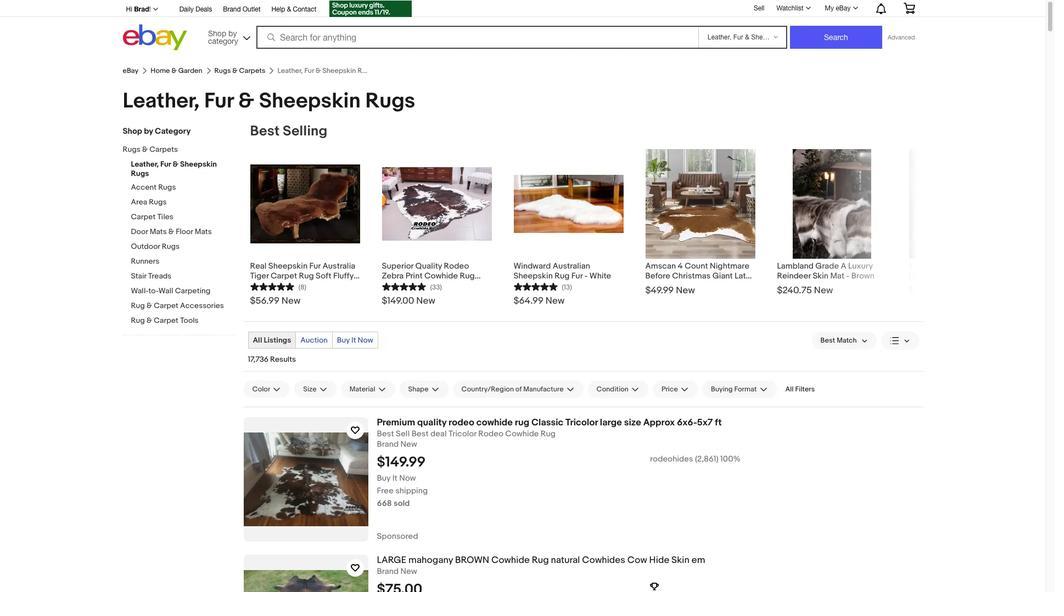 Task type: describe. For each thing, give the bounding box(es) containing it.
best selling
[[250, 123, 327, 140]]

new inside large mahogany brown cowhide rug natural cowhides cow hide skin em brand new
[[400, 567, 417, 577]]

filters
[[795, 385, 815, 394]]

accent
[[131, 183, 156, 192]]

- inside the windward australian sheepskin rug fur - white
[[584, 271, 588, 282]]

large mahogany brown cowhide rug natural cowhides cow hide skin em link
[[377, 556, 923, 567]]

watchlist
[[777, 4, 803, 12]]

sell inside premium quality rodeo cowhide rug classic tricolor large size approx 6x6-5x7 ft best sell best deal tricolor rodeo cowhide rug brand new
[[396, 429, 410, 440]]

buying format
[[711, 385, 757, 394]]

manufacture
[[523, 385, 564, 394]]

real sheepskin fur australia tiger carpet rug soft fluffy plain mat chair sofa image
[[250, 164, 360, 244]]

of
[[515, 385, 522, 394]]

new right $46.99
[[941, 285, 960, 296]]

format
[[734, 385, 757, 394]]

0 vertical spatial it
[[351, 336, 356, 345]]

latex
[[735, 271, 755, 282]]

wall-to-wall carpeting link
[[131, 287, 235, 297]]

a
[[841, 261, 846, 272]]

approx inside premium quality rodeo cowhide rug classic tricolor large size approx 6x6-5x7 ft best sell best deal tricolor rodeo cowhide rug brand new
[[643, 418, 675, 429]]

rodeo inside the "superior quality rodeo zebra print cowhide rug approx 5' x 7'"
[[444, 261, 469, 272]]

0 vertical spatial leather,
[[123, 88, 199, 114]]

sell inside account 'navigation'
[[754, 4, 764, 12]]

brown
[[851, 271, 875, 282]]

$56.99 new
[[250, 296, 300, 307]]

brown
[[455, 556, 489, 567]]

new down "chair"
[[281, 296, 300, 307]]

rug inside premium quality rodeo cowhide rug classic tricolor large size approx 6x6-5x7 ft best sell best deal tricolor rodeo cowhide rug brand new
[[541, 429, 556, 440]]

fur inside rugs & carpets leather, fur & sheepskin rugs accent rugs area rugs carpet tiles door mats & floor mats outdoor rugs runners stair treads wall-to-wall carpeting rug & carpet accessories rug & carpet tools
[[160, 160, 171, 169]]

buying format button
[[702, 381, 777, 399]]

$56.99
[[250, 296, 279, 307]]

now inside $149.99 buy it now free shipping 668 sold
[[399, 474, 416, 484]]

advanced link
[[882, 26, 920, 48]]

category
[[208, 37, 238, 45]]

my ebay
[[825, 4, 851, 12]]

home & garden
[[151, 66, 202, 75]]

treads
[[148, 272, 171, 281]]

wall-
[[131, 287, 149, 296]]

best inside dropdown button
[[821, 337, 835, 345]]

rug
[[515, 418, 529, 429]]

print
[[405, 271, 423, 282]]

real
[[250, 261, 266, 272]]

rug & carpet accessories link
[[131, 301, 235, 312]]

quality
[[415, 261, 442, 272]]

lambland grade a luxury reindeer skin mat - brown image
[[793, 149, 871, 259]]

fur down rugs & carpets
[[204, 88, 234, 114]]

lambland grade a luxury reindeer skin mat - brown $240.75 new
[[777, 261, 875, 296]]

all for all filters
[[785, 385, 794, 394]]

category
[[155, 126, 191, 137]]

selling
[[283, 123, 327, 140]]

17,736 results
[[248, 355, 296, 365]]

classic
[[531, 418, 563, 429]]

premium quality rodeo cowhide rug classic tricolor large size approx 6x6-5x7 ft link
[[377, 418, 923, 429]]

top rated plus image
[[650, 583, 659, 592]]

outlet
[[243, 5, 260, 13]]

soft
[[316, 271, 331, 282]]

cowhides
[[582, 556, 625, 567]]

Search for anything text field
[[258, 27, 696, 48]]

$149.99
[[377, 454, 426, 471]]

country/region
[[461, 385, 514, 394]]

condition
[[597, 385, 629, 394]]

to-
[[149, 287, 159, 296]]

help
[[271, 5, 285, 13]]

watchlist link
[[770, 2, 816, 15]]

$64.99
[[514, 296, 543, 307]]

windward
[[514, 261, 551, 272]]

& inside account 'navigation'
[[287, 5, 291, 13]]

skin inside large mahogany brown cowhide rug natural cowhides cow hide skin em brand new
[[671, 556, 689, 567]]

auction link
[[296, 333, 332, 349]]

all listings
[[253, 336, 291, 345]]

outdoor rugs link
[[131, 242, 235, 253]]

(13) link
[[514, 282, 572, 292]]

nightmare
[[710, 261, 749, 272]]

ft
[[715, 418, 722, 429]]

account navigation
[[120, 0, 923, 19]]

daily
[[179, 5, 194, 13]]

zebra
[[382, 271, 404, 282]]

premium quality rodeo cowhide rug classic tricolor large size approx 6x6-5x7 ft image
[[243, 418, 368, 542]]

carpet inside real sheepskin fur australia tiger carpet rug soft fluffy plain mat chair sofa
[[271, 271, 297, 282]]

$149.99 buy it now free shipping 668 sold
[[377, 454, 428, 509]]

color button
[[243, 381, 290, 399]]

carpets for rugs & carpets
[[239, 66, 265, 75]]

accessories
[[180, 301, 224, 311]]

material button
[[341, 381, 395, 399]]

lambland grade a luxury reindeer skin mat - brown link
[[777, 259, 887, 282]]

best down leather, fur & sheepskin rugs at the left top
[[250, 123, 280, 140]]

advanced
[[888, 34, 915, 41]]

leather, fur & sheepskin rugs
[[123, 88, 415, 114]]

country/region of manufacture
[[461, 385, 564, 394]]

(33) link
[[382, 282, 442, 292]]

real sheepskin fur australia tiger carpet rug soft fluffy plain mat chair sofa link
[[250, 259, 360, 292]]

by for category
[[144, 126, 153, 137]]

brand outlet link
[[223, 4, 260, 16]]

hide
[[649, 556, 669, 567]]

em
[[692, 556, 705, 567]]

white
[[590, 271, 611, 282]]

your shopping cart image
[[903, 3, 915, 14]]

5 out of 5 stars image for $64.99
[[514, 282, 557, 292]]

size button
[[294, 381, 336, 399]]

brand inside account 'navigation'
[[223, 5, 241, 13]]

size
[[624, 418, 641, 429]]

quality
[[417, 418, 447, 429]]

!
[[149, 5, 151, 13]]

brand outlet
[[223, 5, 260, 13]]



Task type: locate. For each thing, give the bounding box(es) containing it.
now up shipping
[[399, 474, 416, 484]]

$240.75
[[777, 285, 812, 296]]

&
[[287, 5, 291, 13], [172, 66, 177, 75], [232, 66, 238, 75], [238, 88, 254, 114], [142, 145, 148, 154], [173, 160, 178, 169], [168, 227, 174, 237], [147, 301, 152, 311], [147, 316, 152, 326]]

door mats & floor mats link
[[131, 227, 235, 238]]

amscan 4 count nightmare before christmas giant latex plastic balloons multi co link
[[645, 259, 755, 292]]

7'
[[426, 281, 432, 292]]

1 horizontal spatial tricolor
[[565, 418, 598, 429]]

0 horizontal spatial ebay
[[123, 66, 138, 75]]

approx inside the "superior quality rodeo zebra print cowhide rug approx 5' x 7'"
[[382, 281, 409, 292]]

rodeohides
[[650, 454, 693, 465]]

by left category
[[144, 126, 153, 137]]

now up material dropdown button
[[358, 336, 373, 345]]

new down 7'
[[416, 296, 435, 307]]

mats down tiles
[[150, 227, 167, 237]]

1 horizontal spatial mat
[[830, 271, 844, 282]]

rugs & carpets
[[214, 66, 265, 75]]

country/region of manufacture button
[[453, 381, 583, 399]]

best down quality
[[412, 429, 429, 440]]

cow
[[627, 556, 647, 567]]

$49.99 new
[[645, 285, 695, 296]]

cowhide up (33) in the top left of the page
[[424, 271, 458, 282]]

1 vertical spatial leather,
[[131, 160, 159, 169]]

shop for shop by category
[[123, 126, 142, 137]]

carpeting
[[175, 287, 210, 296]]

brand down large
[[377, 567, 399, 577]]

new up $149.99
[[400, 440, 417, 450]]

0 vertical spatial rugs & carpets link
[[214, 66, 265, 75]]

price button
[[653, 381, 698, 399]]

by inside shop by category
[[228, 29, 237, 38]]

carpets down shop by category
[[149, 145, 178, 154]]

skin inside lambland grade a luxury reindeer skin mat - brown $240.75 new
[[813, 271, 828, 282]]

giant
[[712, 271, 733, 282]]

wall
[[159, 287, 173, 296]]

best match button
[[812, 332, 876, 350]]

garden
[[178, 66, 202, 75]]

rug & carpet tools link
[[131, 316, 235, 327]]

1 5 out of 5 stars image from the left
[[382, 282, 426, 292]]

sofa
[[307, 281, 324, 292]]

rug inside the windward australian sheepskin rug fur - white
[[555, 271, 570, 282]]

0 vertical spatial by
[[228, 29, 237, 38]]

1 vertical spatial shop
[[123, 126, 142, 137]]

1 horizontal spatial rodeo
[[478, 429, 503, 440]]

$149.00 new
[[382, 296, 435, 307]]

superior quality rodeo zebra print cowhide rug approx 5' x 7' link
[[382, 259, 492, 292]]

multi
[[706, 281, 725, 292]]

carpets up leather, fur & sheepskin rugs at the left top
[[239, 66, 265, 75]]

- left white
[[584, 271, 588, 282]]

0 horizontal spatial -
[[584, 271, 588, 282]]

free
[[377, 486, 394, 497]]

1 horizontal spatial mats
[[195, 227, 212, 237]]

australian
[[553, 261, 590, 272]]

1 vertical spatial skin
[[671, 556, 689, 567]]

mat inside lambland grade a luxury reindeer skin mat - brown $240.75 new
[[830, 271, 844, 282]]

- inside lambland grade a luxury reindeer skin mat - brown $240.75 new
[[846, 271, 849, 282]]

windward australian sheepskin rug fur - white
[[514, 261, 611, 282]]

1 horizontal spatial carpets
[[239, 66, 265, 75]]

windward australian sheepskin rug fur - white image
[[514, 175, 623, 233]]

1 vertical spatial brand
[[377, 440, 399, 450]]

auction
[[300, 336, 328, 345]]

deals
[[196, 5, 212, 13]]

0 horizontal spatial mats
[[150, 227, 167, 237]]

4
[[678, 261, 683, 272]]

0 horizontal spatial by
[[144, 126, 153, 137]]

0 vertical spatial rodeo
[[444, 261, 469, 272]]

all up 17,736
[[253, 336, 262, 345]]

mat inside real sheepskin fur australia tiger carpet rug soft fluffy plain mat chair sofa
[[270, 281, 284, 292]]

rodeo
[[444, 261, 469, 272], [478, 429, 503, 440]]

large mahogany brown cowhide rug natural cowhides cow hide skin em brand new
[[377, 556, 705, 577]]

shop inside shop by category
[[208, 29, 226, 38]]

sell down premium
[[396, 429, 410, 440]]

2 vertical spatial brand
[[377, 567, 399, 577]]

None submit
[[790, 26, 882, 49]]

esupport 12v car auto blue led light momentary speaker horn push button metal to image
[[909, 149, 1019, 259]]

1 horizontal spatial sell
[[754, 4, 764, 12]]

all inside button
[[785, 385, 794, 394]]

0 horizontal spatial tricolor
[[448, 429, 476, 440]]

0 horizontal spatial 5 out of 5 stars image
[[382, 282, 426, 292]]

0 horizontal spatial rodeo
[[444, 261, 469, 272]]

0 vertical spatial all
[[253, 336, 262, 345]]

chair
[[286, 281, 305, 292]]

1 vertical spatial carpets
[[149, 145, 178, 154]]

0 vertical spatial shop
[[208, 29, 226, 38]]

100%
[[720, 454, 741, 465]]

brand inside large mahogany brown cowhide rug natural cowhides cow hide skin em brand new
[[377, 567, 399, 577]]

luxury
[[848, 261, 873, 272]]

brand left outlet
[[223, 5, 241, 13]]

all left filters
[[785, 385, 794, 394]]

1 horizontal spatial buy
[[377, 474, 391, 484]]

2 vertical spatial cowhide
[[491, 556, 530, 567]]

runners link
[[131, 257, 235, 267]]

it inside $149.99 buy it now free shipping 668 sold
[[392, 474, 397, 484]]

1 vertical spatial all
[[785, 385, 794, 394]]

1 horizontal spatial -
[[846, 271, 849, 282]]

1 vertical spatial ebay
[[123, 66, 138, 75]]

new down large
[[400, 567, 417, 577]]

by down brand outlet link
[[228, 29, 237, 38]]

rug
[[299, 271, 314, 282], [460, 271, 475, 282], [555, 271, 570, 282], [131, 301, 145, 311], [131, 316, 145, 326], [541, 429, 556, 440], [532, 556, 549, 567]]

new inside lambland grade a luxury reindeer skin mat - brown $240.75 new
[[814, 285, 833, 296]]

1 vertical spatial by
[[144, 126, 153, 137]]

rug inside real sheepskin fur australia tiger carpet rug soft fluffy plain mat chair sofa
[[299, 271, 314, 282]]

1 horizontal spatial now
[[399, 474, 416, 484]]

sheepskin inside rugs & carpets leather, fur & sheepskin rugs accent rugs area rugs carpet tiles door mats & floor mats outdoor rugs runners stair treads wall-to-wall carpeting rug & carpet accessories rug & carpet tools
[[180, 160, 217, 169]]

tricolor down rodeo
[[448, 429, 476, 440]]

- left the brown
[[846, 271, 849, 282]]

buy right "auction"
[[337, 336, 350, 345]]

ebay inside my ebay link
[[836, 4, 851, 12]]

$64.99 new
[[514, 296, 565, 307]]

skin left a
[[813, 271, 828, 282]]

rug inside the "superior quality rodeo zebra print cowhide rug approx 5' x 7'"
[[460, 271, 475, 282]]

1 vertical spatial buy
[[377, 474, 391, 484]]

it right "auction"
[[351, 336, 356, 345]]

by for category
[[228, 29, 237, 38]]

1 - from the left
[[584, 271, 588, 282]]

daily deals link
[[179, 4, 212, 16]]

1 vertical spatial cowhide
[[505, 429, 539, 440]]

hi
[[126, 5, 132, 13]]

sponsored
[[377, 532, 418, 542]]

help & contact
[[271, 5, 316, 13]]

area
[[131, 198, 147, 207]]

view: list view image
[[890, 335, 910, 347]]

sheepskin inside real sheepskin fur australia tiger carpet rug soft fluffy plain mat chair sofa
[[268, 261, 307, 272]]

cowhide right brown
[[491, 556, 530, 567]]

ebay left home
[[123, 66, 138, 75]]

superior quality rodeo zebra print cowhide rug approx 5' x 7' image
[[382, 168, 492, 241]]

outdoor
[[131, 242, 160, 251]]

fur up (13) on the top of the page
[[571, 271, 583, 282]]

1 vertical spatial rodeo
[[478, 429, 503, 440]]

leather, inside rugs & carpets leather, fur & sheepskin rugs accent rugs area rugs carpet tiles door mats & floor mats outdoor rugs runners stair treads wall-to-wall carpeting rug & carpet accessories rug & carpet tools
[[131, 160, 159, 169]]

1 vertical spatial sell
[[396, 429, 410, 440]]

shape button
[[399, 381, 448, 399]]

0 vertical spatial brand
[[223, 5, 241, 13]]

tiles
[[157, 212, 173, 222]]

plastic
[[645, 281, 670, 292]]

rodeo right quality
[[444, 261, 469, 272]]

4.9 out of 5 stars image
[[250, 282, 294, 292]]

my ebay link
[[819, 2, 863, 15]]

main content
[[243, 123, 1032, 593]]

(8) link
[[250, 282, 306, 292]]

shop by category
[[208, 29, 238, 45]]

carpets for rugs & carpets leather, fur & sheepskin rugs accent rugs area rugs carpet tiles door mats & floor mats outdoor rugs runners stair treads wall-to-wall carpeting rug & carpet accessories rug & carpet tools
[[149, 145, 178, 154]]

approx up $149.00
[[382, 281, 409, 292]]

accent rugs link
[[131, 183, 235, 193]]

cowhide down rug
[[505, 429, 539, 440]]

0 horizontal spatial carpets
[[149, 145, 178, 154]]

buy inside $149.99 buy it now free shipping 668 sold
[[377, 474, 391, 484]]

cowhide inside large mahogany brown cowhide rug natural cowhides cow hide skin em brand new
[[491, 556, 530, 567]]

co
[[726, 281, 738, 292]]

sheepskin inside the windward australian sheepskin rug fur - white
[[514, 271, 553, 282]]

0 vertical spatial sell
[[754, 4, 764, 12]]

shop for shop by category
[[208, 29, 226, 38]]

approx right the size
[[643, 418, 675, 429]]

it up free
[[392, 474, 397, 484]]

0 horizontal spatial now
[[358, 336, 373, 345]]

1 horizontal spatial 5 out of 5 stars image
[[514, 282, 557, 292]]

rodeo
[[449, 418, 474, 429]]

all filters button
[[781, 381, 819, 399]]

2 - from the left
[[846, 271, 849, 282]]

sell link
[[749, 4, 769, 12]]

sheepskin up "chair"
[[268, 261, 307, 272]]

1 horizontal spatial ebay
[[836, 4, 851, 12]]

1 vertical spatial rugs & carpets link
[[123, 145, 227, 155]]

brand up $149.99
[[377, 440, 399, 450]]

buy up free
[[377, 474, 391, 484]]

new down lambland grade a luxury reindeer skin mat - brown link
[[814, 285, 833, 296]]

natural
[[551, 556, 580, 567]]

2 5 out of 5 stars image from the left
[[514, 282, 557, 292]]

shop left category
[[123, 126, 142, 137]]

fluffy
[[333, 271, 354, 282]]

fur up accent rugs link
[[160, 160, 171, 169]]

0 horizontal spatial all
[[253, 336, 262, 345]]

rodeo down the cowhide
[[478, 429, 503, 440]]

1 vertical spatial it
[[392, 474, 397, 484]]

leather, down home
[[123, 88, 199, 114]]

5 out of 5 stars image up $64.99 new
[[514, 282, 557, 292]]

none submit inside shop by category 'banner'
[[790, 26, 882, 49]]

rug inside large mahogany brown cowhide rug natural cowhides cow hide skin em brand new
[[532, 556, 549, 567]]

0 horizontal spatial buy
[[337, 336, 350, 345]]

shape
[[408, 385, 429, 394]]

sheepskin up the selling
[[259, 88, 361, 114]]

2 mats from the left
[[195, 227, 212, 237]]

shop by category
[[123, 126, 191, 137]]

1 horizontal spatial shop
[[208, 29, 226, 38]]

1 horizontal spatial it
[[392, 474, 397, 484]]

cowhide inside the "superior quality rodeo zebra print cowhide rug approx 5' x 7'"
[[424, 271, 458, 282]]

home & garden link
[[151, 66, 202, 75]]

cowhide inside premium quality rodeo cowhide rug classic tricolor large size approx 6x6-5x7 ft best sell best deal tricolor rodeo cowhide rug brand new
[[505, 429, 539, 440]]

best match
[[821, 337, 857, 345]]

fur up "sofa" at top
[[309, 261, 321, 272]]

1 vertical spatial now
[[399, 474, 416, 484]]

rodeo inside premium quality rodeo cowhide rug classic tricolor large size approx 6x6-5x7 ft best sell best deal tricolor rodeo cowhide rug brand new
[[478, 429, 503, 440]]

(2,861)
[[695, 454, 718, 465]]

fur inside the windward australian sheepskin rug fur - white
[[571, 271, 583, 282]]

new down (13) on the top of the page
[[546, 296, 565, 307]]

australia
[[322, 261, 355, 272]]

by
[[228, 29, 237, 38], [144, 126, 153, 137]]

0 horizontal spatial mat
[[270, 281, 284, 292]]

door
[[131, 227, 148, 237]]

lambland
[[777, 261, 814, 272]]

shop by category button
[[203, 24, 253, 48]]

0 vertical spatial buy
[[337, 336, 350, 345]]

balloons
[[672, 281, 704, 292]]

0 horizontal spatial it
[[351, 336, 356, 345]]

best left match
[[821, 337, 835, 345]]

sheepskin up accent rugs link
[[180, 160, 217, 169]]

1 horizontal spatial by
[[228, 29, 237, 38]]

0 horizontal spatial approx
[[382, 281, 409, 292]]

5 out of 5 stars image for $149.00
[[382, 282, 426, 292]]

best down premium
[[377, 429, 394, 440]]

main content containing best selling
[[243, 123, 1032, 593]]

new down christmas
[[676, 285, 695, 296]]

new inside premium quality rodeo cowhide rug classic tricolor large size approx 6x6-5x7 ft best sell best deal tricolor rodeo cowhide rug brand new
[[400, 440, 417, 450]]

0 horizontal spatial sell
[[396, 429, 410, 440]]

shop down the deals
[[208, 29, 226, 38]]

all for all listings
[[253, 336, 262, 345]]

superior quality rodeo zebra print cowhide rug approx 5' x 7'
[[382, 261, 475, 292]]

get the coupon image
[[330, 1, 412, 17]]

sell left watchlist
[[754, 4, 764, 12]]

reindeer
[[777, 271, 811, 282]]

hi brad !
[[126, 5, 151, 13]]

0 vertical spatial skin
[[813, 271, 828, 282]]

skin left em
[[671, 556, 689, 567]]

mats
[[150, 227, 167, 237], [195, 227, 212, 237]]

shop by category banner
[[120, 0, 923, 53]]

christmas
[[672, 271, 711, 282]]

5 out of 5 stars image
[[382, 282, 426, 292], [514, 282, 557, 292]]

mat left the luxury
[[830, 271, 844, 282]]

ebay right my on the top right
[[836, 4, 851, 12]]

1 vertical spatial approx
[[643, 418, 675, 429]]

buying
[[711, 385, 733, 394]]

windward australian sheepskin rug fur - white link
[[514, 259, 623, 282]]

0 horizontal spatial shop
[[123, 126, 142, 137]]

0 vertical spatial approx
[[382, 281, 409, 292]]

-
[[584, 271, 588, 282], [846, 271, 849, 282]]

0 vertical spatial cowhide
[[424, 271, 458, 282]]

my
[[825, 4, 834, 12]]

carpets inside rugs & carpets leather, fur & sheepskin rugs accent rugs area rugs carpet tiles door mats & floor mats outdoor rugs runners stair treads wall-to-wall carpeting rug & carpet accessories rug & carpet tools
[[149, 145, 178, 154]]

0 vertical spatial carpets
[[239, 66, 265, 75]]

grade
[[815, 261, 839, 272]]

all
[[253, 336, 262, 345], [785, 385, 794, 394]]

leather, up accent
[[131, 160, 159, 169]]

mats right floor
[[195, 227, 212, 237]]

1 horizontal spatial skin
[[813, 271, 828, 282]]

sheepskin up $64.99
[[514, 271, 553, 282]]

rugs
[[214, 66, 231, 75], [365, 88, 415, 114], [123, 145, 140, 154], [131, 169, 149, 178], [158, 183, 176, 192], [149, 198, 167, 207], [162, 242, 180, 251]]

0 vertical spatial now
[[358, 336, 373, 345]]

brand inside premium quality rodeo cowhide rug classic tricolor large size approx 6x6-5x7 ft best sell best deal tricolor rodeo cowhide rug brand new
[[377, 440, 399, 450]]

runners
[[131, 257, 159, 266]]

mat up $56.99 new
[[270, 281, 284, 292]]

1 mats from the left
[[150, 227, 167, 237]]

fur inside real sheepskin fur australia tiger carpet rug soft fluffy plain mat chair sofa
[[309, 261, 321, 272]]

0 horizontal spatial skin
[[671, 556, 689, 567]]

amscan 4 count nightmare before christmas giant latex plastic balloons multi co image
[[645, 149, 755, 259]]

1 horizontal spatial approx
[[643, 418, 675, 429]]

large
[[600, 418, 622, 429]]

5 out of 5 stars image up $149.00 new
[[382, 282, 426, 292]]

tricolor left the large
[[565, 418, 598, 429]]

0 vertical spatial ebay
[[836, 4, 851, 12]]

floor
[[176, 227, 193, 237]]

1 horizontal spatial all
[[785, 385, 794, 394]]



Task type: vqa. For each thing, say whether or not it's contained in the screenshot.
Sporting Goods
no



